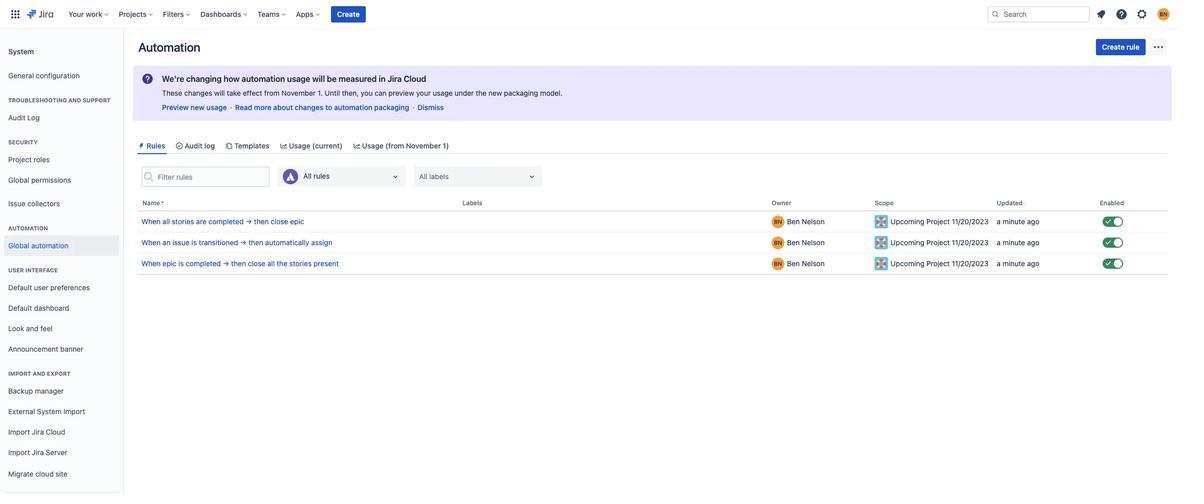 Task type: locate. For each thing, give the bounding box(es) containing it.
scope
[[875, 199, 894, 207]]

2 global from the top
[[8, 241, 29, 250]]

1 minute from the top
[[1003, 217, 1025, 226]]

the inside when epic is completed → then close all the stories present link
[[277, 259, 287, 268]]

system down manager
[[37, 407, 62, 416]]

a minute ago for when epic is completed → then close all the stories present
[[997, 259, 1040, 268]]

packaging left model.
[[504, 89, 538, 97]]

1 vertical spatial a
[[997, 238, 1001, 247]]

close up automatically in the left of the page
[[271, 217, 288, 226]]

2 vertical spatial ben nelson
[[787, 259, 825, 268]]

0 vertical spatial create
[[337, 9, 360, 18]]

project roles link
[[4, 150, 119, 170]]

effect
[[243, 89, 262, 97]]

2 ben nelson image from the top
[[772, 237, 785, 249]]

default for default user preferences
[[8, 283, 32, 292]]

november up preview new usage · read more about changes to automation packaging · dismiss
[[282, 89, 316, 97]]

0 horizontal spatial automation
[[8, 225, 48, 232]]

Search field
[[988, 6, 1090, 22]]

0 vertical spatial ago
[[1027, 217, 1040, 226]]

and left feel
[[26, 324, 38, 333]]

and up backup manager at bottom left
[[33, 371, 45, 377]]

3 11/20/2023 from the top
[[952, 259, 989, 268]]

1 horizontal spatial will
[[312, 74, 325, 84]]

ben nelson for when all stories are completed → then close epic
[[787, 217, 825, 226]]

project inside security group
[[8, 155, 32, 164]]

2 usage from the left
[[362, 141, 384, 150]]

jira right in
[[388, 74, 402, 84]]

usage for usage (current)
[[289, 141, 310, 150]]

the inside we're changing how automation usage will be measured in jira cloud these changes will take effect from november 1. until then, you can preview your usage under the new packaging model.
[[476, 89, 487, 97]]

1 horizontal spatial audit
[[185, 141, 203, 150]]

2 vertical spatial a minute ago
[[997, 259, 1040, 268]]

0 horizontal spatial audit
[[8, 113, 25, 122]]

a
[[997, 217, 1001, 226], [997, 238, 1001, 247], [997, 259, 1001, 268]]

audit log
[[8, 113, 40, 122]]

all down automatically in the left of the page
[[267, 259, 275, 268]]

your profile and settings image
[[1158, 8, 1170, 20]]

2 upcoming from the top
[[891, 238, 925, 247]]

0 vertical spatial automation
[[138, 40, 200, 54]]

global down project roles on the left top of the page
[[8, 176, 29, 184]]

1 ben nelson image from the top
[[772, 216, 785, 228]]

changes down 1.
[[295, 103, 324, 112]]

upcoming for when epic is completed → then close all the stories present
[[891, 259, 925, 268]]

1 vertical spatial global
[[8, 241, 29, 250]]

system inside import and export group
[[37, 407, 62, 416]]

automation down then,
[[334, 103, 372, 112]]

0 vertical spatial ben
[[787, 217, 800, 226]]

0 vertical spatial usage
[[287, 74, 310, 84]]

then up the when epic is completed → then close all the stories present
[[249, 238, 263, 247]]

1.
[[318, 89, 323, 97]]

then for automatically
[[249, 238, 263, 247]]

jira image
[[27, 8, 53, 20], [27, 8, 53, 20]]

1 global from the top
[[8, 176, 29, 184]]

sidebar navigation image
[[112, 41, 134, 62]]

stories down automatically in the left of the page
[[289, 259, 312, 268]]

default user preferences
[[8, 283, 90, 292]]

1 horizontal spatial create
[[1102, 43, 1125, 51]]

0 horizontal spatial stories
[[172, 217, 194, 226]]

1 horizontal spatial usage
[[362, 141, 384, 150]]

help image
[[1116, 8, 1128, 20]]

all left the rules in the left of the page
[[303, 172, 312, 181]]

log
[[27, 113, 40, 122]]

jira inside "link"
[[32, 448, 44, 457]]

1 vertical spatial november
[[406, 141, 441, 150]]

1 horizontal spatial stories
[[289, 259, 312, 268]]

default
[[8, 283, 32, 292], [8, 304, 32, 312]]

0 horizontal spatial all
[[303, 172, 312, 181]]

1 vertical spatial nelson
[[802, 238, 825, 247]]

0 vertical spatial all
[[163, 217, 170, 226]]

will left be at the left top of the page
[[312, 74, 325, 84]]

is down issue
[[178, 259, 184, 268]]

audit log image
[[176, 142, 184, 150]]

support
[[83, 97, 111, 104]]

migrate
[[8, 470, 33, 478]]

project for when all stories are completed → then close epic
[[927, 217, 950, 226]]

1 vertical spatial minute
[[1003, 238, 1025, 247]]

3 ben nelson image from the top
[[772, 258, 785, 270]]

automation inside group
[[8, 225, 48, 232]]

then
[[254, 217, 269, 226], [249, 238, 263, 247], [231, 259, 246, 268]]

2 minute from the top
[[1003, 238, 1025, 247]]

security group
[[4, 128, 119, 194]]

ago for when all stories are completed → then close epic
[[1027, 217, 1040, 226]]

default down user
[[8, 283, 32, 292]]

open image
[[390, 171, 402, 183], [526, 171, 538, 183]]

audit for audit log
[[8, 113, 25, 122]]

1 horizontal spatial open image
[[526, 171, 538, 183]]

2 a minute ago from the top
[[997, 238, 1040, 247]]

transitioned
[[199, 238, 238, 247]]

when all stories are completed → then close epic link
[[141, 217, 304, 227]]

global for global automation
[[8, 241, 29, 250]]

announcement banner link
[[4, 339, 119, 360]]

· left read
[[230, 103, 232, 112]]

2 open image from the left
[[526, 171, 538, 183]]

external
[[8, 407, 35, 416]]

enabled button
[[1096, 196, 1148, 211]]

2 vertical spatial ben
[[787, 259, 800, 268]]

rules
[[314, 172, 330, 181]]

usage right usage (from november 1) image
[[362, 141, 384, 150]]

0 vertical spatial ben nelson image
[[772, 216, 785, 228]]

2 vertical spatial minute
[[1003, 259, 1025, 268]]

1 vertical spatial automation
[[334, 103, 372, 112]]

ben nelson image for when an issue is transitioned → then automatically assign
[[772, 237, 785, 249]]

1 vertical spatial jira
[[32, 428, 44, 436]]

epic
[[290, 217, 304, 226], [163, 259, 176, 268]]

automation
[[138, 40, 200, 54], [8, 225, 48, 232]]

announcement
[[8, 345, 58, 353]]

preferences
[[50, 283, 90, 292]]

nelson for when an issue is transitioned → then automatically assign
[[802, 238, 825, 247]]

1 vertical spatial new
[[191, 103, 205, 112]]

import for import and export
[[8, 371, 31, 377]]

a minute ago for when an issue is transitioned → then automatically assign
[[997, 238, 1040, 247]]

1)
[[443, 141, 449, 150]]

read more about changes to automation packaging button
[[235, 103, 409, 113]]

0 vertical spatial epic
[[290, 217, 304, 226]]

1 vertical spatial then
[[249, 238, 263, 247]]

1 11/20/2023 from the top
[[952, 217, 989, 226]]

0 vertical spatial and
[[68, 97, 81, 104]]

create for create rule
[[1102, 43, 1125, 51]]

0 vertical spatial a minute ago
[[997, 217, 1040, 226]]

banner
[[0, 0, 1182, 29]]

external system import
[[8, 407, 85, 416]]

1 vertical spatial system
[[37, 407, 62, 416]]

system up general at the left top of page
[[8, 47, 34, 56]]

3 when from the top
[[141, 259, 161, 268]]

project for when an issue is transitioned → then automatically assign
[[927, 238, 950, 247]]

packaging down preview
[[374, 103, 409, 112]]

1 vertical spatial close
[[248, 259, 266, 268]]

0 vertical spatial packaging
[[504, 89, 538, 97]]

is
[[192, 238, 197, 247], [178, 259, 184, 268]]

1 ago from the top
[[1027, 217, 1040, 226]]

packaging inside we're changing how automation usage will be measured in jira cloud these changes will take effect from november 1. until then, you can preview your usage under the new packaging model.
[[504, 89, 538, 97]]

the right under
[[476, 89, 487, 97]]

2 vertical spatial 11/20/2023
[[952, 259, 989, 268]]

project for when epic is completed → then close all the stories present
[[927, 259, 950, 268]]

1 vertical spatial create
[[1102, 43, 1125, 51]]

1 vertical spatial and
[[26, 324, 38, 333]]

import
[[8, 371, 31, 377], [63, 407, 85, 416], [8, 428, 30, 436], [8, 448, 30, 457]]

(current)
[[312, 141, 343, 150]]

general configuration
[[8, 71, 80, 80]]

1 horizontal spatial new
[[489, 89, 502, 97]]

can
[[375, 89, 387, 97]]

cloud
[[404, 74, 426, 84], [46, 428, 65, 436]]

→
[[246, 217, 252, 226], [240, 238, 247, 247], [223, 259, 229, 268]]

all left the labels
[[419, 172, 427, 181]]

ben nelson image for when epic is completed → then close all the stories present
[[772, 258, 785, 270]]

1 horizontal spatial is
[[192, 238, 197, 247]]

2 ago from the top
[[1027, 238, 1040, 247]]

3 ago from the top
[[1027, 259, 1040, 268]]

november inside we're changing how automation usage will be measured in jira cloud these changes will take effect from november 1. until then, you can preview your usage under the new packaging model.
[[282, 89, 316, 97]]

3 a from the top
[[997, 259, 1001, 268]]

3 upcoming project 11/20/2023 from the top
[[891, 259, 989, 268]]

create inside primary element
[[337, 9, 360, 18]]

the down automatically in the left of the page
[[277, 259, 287, 268]]

1 upcoming project 11/20/2023 from the top
[[891, 217, 989, 226]]

1 nelson from the top
[[802, 217, 825, 226]]

all labels
[[419, 172, 449, 181]]

configuration
[[36, 71, 80, 80]]

epic down an
[[163, 259, 176, 268]]

in
[[379, 74, 386, 84]]

→ down transitioned
[[223, 259, 229, 268]]

audit
[[8, 113, 25, 122], [185, 141, 203, 150]]

0 vertical spatial ben nelson
[[787, 217, 825, 226]]

stories left are
[[172, 217, 194, 226]]

and inside "user interface" group
[[26, 324, 38, 333]]

how
[[224, 74, 240, 84]]

0 horizontal spatial november
[[282, 89, 316, 97]]

0 vertical spatial november
[[282, 89, 316, 97]]

2 vertical spatial nelson
[[802, 259, 825, 268]]

assign
[[311, 238, 333, 247]]

settings image
[[1136, 8, 1149, 20]]

2 11/20/2023 from the top
[[952, 238, 989, 247]]

changes
[[184, 89, 212, 97], [295, 103, 324, 112]]

0 horizontal spatial will
[[214, 89, 225, 97]]

1 horizontal spatial epic
[[290, 217, 304, 226]]

labels
[[429, 172, 449, 181]]

tab list containing rules
[[133, 137, 1172, 154]]

3 a minute ago from the top
[[997, 259, 1040, 268]]

then down when an issue is transitioned → then automatically assign link
[[231, 259, 246, 268]]

0 vertical spatial new
[[489, 89, 502, 97]]

nelson
[[802, 217, 825, 226], [802, 238, 825, 247], [802, 259, 825, 268]]

automation inside we're changing how automation usage will be measured in jira cloud these changes will take effect from november 1. until then, you can preview your usage under the new packaging model.
[[242, 74, 285, 84]]

1 vertical spatial completed
[[186, 259, 221, 268]]

0 vertical spatial system
[[8, 47, 34, 56]]

default user preferences link
[[4, 278, 119, 298]]

cloud up your on the top left of page
[[404, 74, 426, 84]]

usage right "usage (current)" icon
[[289, 141, 310, 150]]

usage
[[287, 74, 310, 84], [433, 89, 453, 97], [206, 103, 227, 112]]

1 ben from the top
[[787, 217, 800, 226]]

0 horizontal spatial automation
[[31, 241, 68, 250]]

11/20/2023 for when an issue is transitioned → then automatically assign
[[952, 238, 989, 247]]

import down backup manager link
[[63, 407, 85, 416]]

0 horizontal spatial the
[[277, 259, 287, 268]]

usage (from november 1) image
[[353, 142, 361, 150]]

jira for server
[[32, 448, 44, 457]]

epic down name button
[[290, 217, 304, 226]]

completed up transitioned
[[209, 217, 244, 226]]

rules
[[147, 141, 165, 150]]

usage up dismiss
[[433, 89, 453, 97]]

minute for when epic is completed → then close all the stories present
[[1003, 259, 1025, 268]]

and
[[68, 97, 81, 104], [26, 324, 38, 333], [33, 371, 45, 377]]

global up user
[[8, 241, 29, 250]]

1 upcoming from the top
[[891, 217, 925, 226]]

measured
[[339, 74, 377, 84]]

0 vertical spatial then
[[254, 217, 269, 226]]

2 when from the top
[[141, 238, 161, 247]]

enabled
[[1100, 199, 1124, 207]]

jira up the import jira server
[[32, 428, 44, 436]]

a for when an issue is transitioned → then automatically assign
[[997, 238, 1001, 247]]

jira for cloud
[[32, 428, 44, 436]]

2 upcoming project 11/20/2023 from the top
[[891, 238, 989, 247]]

0 vertical spatial the
[[476, 89, 487, 97]]

be
[[327, 74, 337, 84]]

close down when an issue is transitioned → then automatically assign link
[[248, 259, 266, 268]]

upcoming for when all stories are completed → then close epic
[[891, 217, 925, 226]]

2 vertical spatial then
[[231, 259, 246, 268]]

usage
[[289, 141, 310, 150], [362, 141, 384, 150]]

1 horizontal spatial system
[[37, 407, 62, 416]]

2 horizontal spatial usage
[[433, 89, 453, 97]]

ben for when epic is completed → then close all the stories present
[[787, 259, 800, 268]]

1 horizontal spatial close
[[271, 217, 288, 226]]

rules image
[[137, 142, 146, 150]]

1 horizontal spatial automation
[[138, 40, 200, 54]]

troubleshooting and support group
[[4, 86, 119, 131]]

import up backup
[[8, 371, 31, 377]]

2 nelson from the top
[[802, 238, 825, 247]]

import jira cloud link
[[4, 422, 119, 443]]

a minute ago for when all stories are completed → then close epic
[[997, 217, 1040, 226]]

1 horizontal spatial cloud
[[404, 74, 426, 84]]

2 default from the top
[[8, 304, 32, 312]]

3 nelson from the top
[[802, 259, 825, 268]]

2 vertical spatial ago
[[1027, 259, 1040, 268]]

global automation
[[8, 241, 68, 250]]

2 vertical spatial a
[[997, 259, 1001, 268]]

upcoming for when an issue is transitioned → then automatically assign
[[891, 238, 925, 247]]

→ up when an issue is transitioned → then automatically assign
[[246, 217, 252, 226]]

cloud inside import and export group
[[46, 428, 65, 436]]

0 horizontal spatial usage
[[289, 141, 310, 150]]

jira left 'server'
[[32, 448, 44, 457]]

3 ben from the top
[[787, 259, 800, 268]]

2 vertical spatial upcoming project 11/20/2023
[[891, 259, 989, 268]]

november inside tab list
[[406, 141, 441, 150]]

2 ben from the top
[[787, 238, 800, 247]]

3 ben nelson from the top
[[787, 259, 825, 268]]

import down external
[[8, 428, 30, 436]]

0 horizontal spatial open image
[[390, 171, 402, 183]]

tab list
[[133, 137, 1172, 154]]

when
[[141, 217, 161, 226], [141, 238, 161, 247], [141, 259, 161, 268]]

0 vertical spatial completed
[[209, 217, 244, 226]]

packaging
[[504, 89, 538, 97], [374, 103, 409, 112]]

1 vertical spatial automation
[[8, 225, 48, 232]]

november left 1)
[[406, 141, 441, 150]]

1 vertical spatial usage
[[433, 89, 453, 97]]

audit inside tab list
[[185, 141, 203, 150]]

project roles
[[8, 155, 50, 164]]

3 upcoming from the top
[[891, 259, 925, 268]]

1 a from the top
[[997, 217, 1001, 226]]

2 horizontal spatial automation
[[334, 103, 372, 112]]

ben nelson image
[[772, 216, 785, 228], [772, 237, 785, 249], [772, 258, 785, 270]]

0 vertical spatial 11/20/2023
[[952, 217, 989, 226]]

create right apps dropdown button
[[337, 9, 360, 18]]

1 vertical spatial 11/20/2023
[[952, 238, 989, 247]]

automation up we're at the left top
[[138, 40, 200, 54]]

0 horizontal spatial close
[[248, 259, 266, 268]]

1 when from the top
[[141, 217, 161, 226]]

look
[[8, 324, 24, 333]]

global automation link
[[4, 236, 119, 256]]

upcoming project 11/20/2023 for when all stories are completed → then close epic
[[891, 217, 989, 226]]

work
[[86, 9, 102, 18]]

0 vertical spatial upcoming
[[891, 217, 925, 226]]

minute for when an issue is transitioned → then automatically assign
[[1003, 238, 1025, 247]]

all rules
[[303, 172, 330, 181]]

global inside automation group
[[8, 241, 29, 250]]

automation inside global automation link
[[31, 241, 68, 250]]

1 usage from the left
[[289, 141, 310, 150]]

when for when an issue is transitioned → then automatically assign
[[141, 238, 161, 247]]

issue collectors
[[8, 199, 60, 208]]

all up an
[[163, 217, 170, 226]]

1 vertical spatial ben nelson image
[[772, 237, 785, 249]]

new right under
[[489, 89, 502, 97]]

a for when epic is completed → then close all the stories present
[[997, 259, 1001, 268]]

1 horizontal spatial all
[[419, 172, 427, 181]]

general configuration link
[[4, 66, 119, 86]]

then up when an issue is transitioned → then automatically assign
[[254, 217, 269, 226]]

feel
[[40, 324, 53, 333]]

· left dismiss
[[412, 103, 415, 112]]

templates image
[[225, 142, 233, 150]]

0 vertical spatial stories
[[172, 217, 194, 226]]

and left support at the left
[[68, 97, 81, 104]]

automation up from
[[242, 74, 285, 84]]

completed down transitioned
[[186, 259, 221, 268]]

close inside when all stories are completed → then close epic link
[[271, 217, 288, 226]]

nelson for when epic is completed → then close all the stories present
[[802, 259, 825, 268]]

automation up global automation at the left of the page
[[8, 225, 48, 232]]

1 vertical spatial all
[[267, 259, 275, 268]]

1 vertical spatial ago
[[1027, 238, 1040, 247]]

new right preview
[[191, 103, 205, 112]]

2 ben nelson from the top
[[787, 238, 825, 247]]

1 default from the top
[[8, 283, 32, 292]]

0 horizontal spatial changes
[[184, 89, 212, 97]]

import inside "link"
[[8, 448, 30, 457]]

jira inside we're changing how automation usage will be measured in jira cloud these changes will take effect from november 1. until then, you can preview your usage under the new packaging model.
[[388, 74, 402, 84]]

changes inside we're changing how automation usage will be measured in jira cloud these changes will take effect from november 1. until then, you can preview your usage under the new packaging model.
[[184, 89, 212, 97]]

audit right audit log image
[[185, 141, 203, 150]]

is right issue
[[192, 238, 197, 247]]

0 horizontal spatial all
[[163, 217, 170, 226]]

1 horizontal spatial changes
[[295, 103, 324, 112]]

→ up the when epic is completed → then close all the stories present
[[240, 238, 247, 247]]

changes up preview new usage button on the top left
[[184, 89, 212, 97]]

all
[[163, 217, 170, 226], [267, 259, 275, 268]]

0 vertical spatial changes
[[184, 89, 212, 97]]

0 vertical spatial global
[[8, 176, 29, 184]]

0 horizontal spatial epic
[[163, 259, 176, 268]]

november
[[282, 89, 316, 97], [406, 141, 441, 150]]

user
[[8, 267, 24, 274]]

1 vertical spatial upcoming
[[891, 238, 925, 247]]

collectors
[[27, 199, 60, 208]]

completed inside when epic is completed → then close all the stories present link
[[186, 259, 221, 268]]

audit inside troubleshooting and support group
[[8, 113, 25, 122]]

0 vertical spatial default
[[8, 283, 32, 292]]

you
[[361, 89, 373, 97]]

cloud up 'server'
[[46, 428, 65, 436]]

actions image
[[1153, 41, 1165, 53]]

1 horizontal spatial automation
[[242, 74, 285, 84]]

then inside when epic is completed → then close all the stories present link
[[231, 259, 246, 268]]

1 horizontal spatial packaging
[[504, 89, 538, 97]]

1 vertical spatial ben
[[787, 238, 800, 247]]

ben for when all stories are completed → then close epic
[[787, 217, 800, 226]]

audit left log
[[8, 113, 25, 122]]

usage up preview new usage · read more about changes to automation packaging · dismiss
[[287, 74, 310, 84]]

0 vertical spatial →
[[246, 217, 252, 226]]

automation up interface
[[31, 241, 68, 250]]

will left take
[[214, 89, 225, 97]]

2 a from the top
[[997, 238, 1001, 247]]

filters
[[163, 9, 184, 18]]

usage down take
[[206, 103, 227, 112]]

import up the migrate
[[8, 448, 30, 457]]

and for look
[[26, 324, 38, 333]]

then inside when an issue is transitioned → then automatically assign link
[[249, 238, 263, 247]]

1 a minute ago from the top
[[997, 217, 1040, 226]]

then inside when all stories are completed → then close epic link
[[254, 217, 269, 226]]

an
[[163, 238, 171, 247]]

0 vertical spatial a
[[997, 217, 1001, 226]]

ben
[[787, 217, 800, 226], [787, 238, 800, 247], [787, 259, 800, 268]]

3 minute from the top
[[1003, 259, 1025, 268]]

0 horizontal spatial is
[[178, 259, 184, 268]]

global inside security group
[[8, 176, 29, 184]]

until
[[325, 89, 340, 97]]

create left the rule
[[1102, 43, 1125, 51]]

0 vertical spatial when
[[141, 217, 161, 226]]

1 ben nelson from the top
[[787, 217, 825, 226]]

1 vertical spatial will
[[214, 89, 225, 97]]

default up look
[[8, 304, 32, 312]]

completed
[[209, 217, 244, 226], [186, 259, 221, 268]]



Task type: vqa. For each thing, say whether or not it's contained in the screenshot.
the bottommost minute
yes



Task type: describe. For each thing, give the bounding box(es) containing it.
global permissions
[[8, 176, 71, 184]]

dashboard
[[34, 304, 69, 312]]

0 vertical spatial is
[[192, 238, 197, 247]]

appswitcher icon image
[[9, 8, 22, 20]]

upcoming project 11/20/2023 for when an issue is transitioned → then automatically assign
[[891, 238, 989, 247]]

1 vertical spatial epic
[[163, 259, 176, 268]]

cloud inside we're changing how automation usage will be measured in jira cloud these changes will take effect from november 1. until then, you can preview your usage under the new packaging model.
[[404, 74, 426, 84]]

server
[[46, 448, 67, 457]]

projects
[[119, 9, 147, 18]]

import jira cloud
[[8, 428, 65, 436]]

default dashboard link
[[4, 298, 119, 319]]

close inside when epic is completed → then close all the stories present link
[[248, 259, 266, 268]]

banner
[[60, 345, 83, 353]]

import and export
[[8, 371, 71, 377]]

new inside we're changing how automation usage will be measured in jira cloud these changes will take effect from november 1. until then, you can preview your usage under the new packaging model.
[[489, 89, 502, 97]]

dismiss
[[418, 103, 444, 112]]

your work
[[69, 9, 102, 18]]

ben nelson image for when all stories are completed → then close epic
[[772, 216, 785, 228]]

import for import jira server
[[8, 448, 30, 457]]

these
[[162, 89, 182, 97]]

present
[[314, 259, 339, 268]]

all for all rules
[[303, 172, 312, 181]]

→ for completed
[[246, 217, 252, 226]]

your work button
[[65, 6, 113, 22]]

1 vertical spatial is
[[178, 259, 184, 268]]

ben nelson for when epic is completed → then close all the stories present
[[787, 259, 825, 268]]

issue
[[172, 238, 190, 247]]

preview new usage button
[[162, 103, 227, 113]]

migrate cloud site link
[[4, 463, 119, 486]]

general
[[8, 71, 34, 80]]

issue collectors link
[[4, 194, 119, 214]]

your
[[69, 9, 84, 18]]

ago for when epic is completed → then close all the stories present
[[1027, 259, 1040, 268]]

interface
[[25, 267, 58, 274]]

audit log
[[185, 141, 215, 150]]

create rule
[[1102, 43, 1140, 51]]

cloud
[[35, 470, 54, 478]]

ben nelson for when an issue is transitioned → then automatically assign
[[787, 238, 825, 247]]

a for when all stories are completed → then close epic
[[997, 217, 1001, 226]]

automation group
[[4, 214, 119, 259]]

migrate cloud site
[[8, 470, 67, 478]]

Filter rules field
[[155, 168, 269, 186]]

nelson for when all stories are completed → then close epic
[[802, 217, 825, 226]]

permissions
[[31, 176, 71, 184]]

1 horizontal spatial all
[[267, 259, 275, 268]]

we're changing how automation usage will be measured in jira cloud these changes will take effect from november 1. until then, you can preview your usage under the new packaging model.
[[162, 74, 563, 97]]

announcement banner
[[8, 345, 83, 353]]

dashboards
[[200, 9, 241, 18]]

user interface group
[[4, 256, 119, 363]]

user
[[34, 283, 48, 292]]

external system import link
[[4, 402, 119, 422]]

look and feel
[[8, 324, 53, 333]]

teams
[[258, 9, 280, 18]]

apps
[[296, 9, 314, 18]]

name
[[142, 199, 160, 207]]

take
[[227, 89, 241, 97]]

are
[[196, 217, 207, 226]]

0 vertical spatial will
[[312, 74, 325, 84]]

name button
[[137, 196, 459, 211]]

troubleshooting and support
[[8, 97, 111, 104]]

dashboards button
[[197, 6, 251, 22]]

create button
[[331, 6, 366, 22]]

backup
[[8, 387, 33, 395]]

when all stories are completed → then close epic
[[141, 217, 304, 226]]

11/20/2023 for when epic is completed → then close all the stories present
[[952, 259, 989, 268]]

mail group
[[4, 486, 119, 494]]

minute for when all stories are completed → then close epic
[[1003, 217, 1025, 226]]

global permissions link
[[4, 170, 119, 191]]

usage for usage (from november 1)
[[362, 141, 384, 150]]

when an issue is transitioned → then automatically assign
[[141, 238, 333, 247]]

audit for audit log
[[185, 141, 203, 150]]

apps button
[[293, 6, 324, 22]]

0 horizontal spatial usage
[[206, 103, 227, 112]]

11/20/2023 for when all stories are completed → then close epic
[[952, 217, 989, 226]]

issue
[[8, 199, 25, 208]]

1 open image from the left
[[390, 171, 402, 183]]

when for when epic is completed → then close all the stories present
[[141, 259, 161, 268]]

owner
[[772, 199, 792, 207]]

→ for transitioned
[[240, 238, 247, 247]]

filters button
[[160, 6, 194, 22]]

default for default dashboard
[[8, 304, 32, 312]]

when for when all stories are completed → then close epic
[[141, 217, 161, 226]]

ago for when an issue is transitioned → then automatically assign
[[1027, 238, 1040, 247]]

1 vertical spatial stories
[[289, 259, 312, 268]]

0 horizontal spatial new
[[191, 103, 205, 112]]

import jira server link
[[4, 443, 119, 463]]

log
[[204, 141, 215, 150]]

dismiss button
[[418, 103, 444, 113]]

1 vertical spatial packaging
[[374, 103, 409, 112]]

labels
[[463, 199, 482, 207]]

under
[[455, 89, 474, 97]]

automatically
[[265, 238, 309, 247]]

audit log link
[[4, 108, 119, 128]]

2 vertical spatial →
[[223, 259, 229, 268]]

global for global permissions
[[8, 176, 29, 184]]

ben for when an issue is transitioned → then automatically assign
[[787, 238, 800, 247]]

upcoming project 11/20/2023 for when epic is completed → then close all the stories present
[[891, 259, 989, 268]]

export
[[47, 371, 71, 377]]

backup manager link
[[4, 381, 119, 402]]

1 · from the left
[[230, 103, 232, 112]]

notifications image
[[1095, 8, 1108, 20]]

to
[[325, 103, 332, 112]]

and for troubleshooting
[[68, 97, 81, 104]]

import jira server
[[8, 448, 67, 457]]

completed inside when all stories are completed → then close epic link
[[209, 217, 244, 226]]

preview
[[162, 103, 189, 112]]

from
[[264, 89, 280, 97]]

backup manager
[[8, 387, 64, 395]]

usage (current)
[[289, 141, 343, 150]]

then for close
[[254, 217, 269, 226]]

usage (from november 1)
[[362, 141, 449, 150]]

preview new usage · read more about changes to automation packaging · dismiss
[[162, 103, 444, 112]]

templates
[[234, 141, 269, 150]]

about
[[273, 103, 293, 112]]

1 vertical spatial changes
[[295, 103, 324, 112]]

changing
[[186, 74, 222, 84]]

primary element
[[6, 0, 988, 28]]

when epic is completed → then close all the stories present link
[[141, 259, 339, 269]]

read
[[235, 103, 252, 112]]

security
[[8, 139, 38, 146]]

2 · from the left
[[412, 103, 415, 112]]

projects button
[[116, 6, 157, 22]]

search image
[[992, 10, 1000, 18]]

import and export group
[[4, 360, 119, 489]]

we're
[[162, 74, 184, 84]]

more
[[254, 103, 272, 112]]

your
[[416, 89, 431, 97]]

and for import
[[33, 371, 45, 377]]

usage (current) image
[[280, 142, 288, 150]]

create rule button
[[1096, 39, 1146, 55]]

site
[[56, 470, 67, 478]]

banner containing your work
[[0, 0, 1182, 29]]

import for import jira cloud
[[8, 428, 30, 436]]

updated
[[997, 199, 1023, 207]]

all for all labels
[[419, 172, 427, 181]]

create for create
[[337, 9, 360, 18]]



